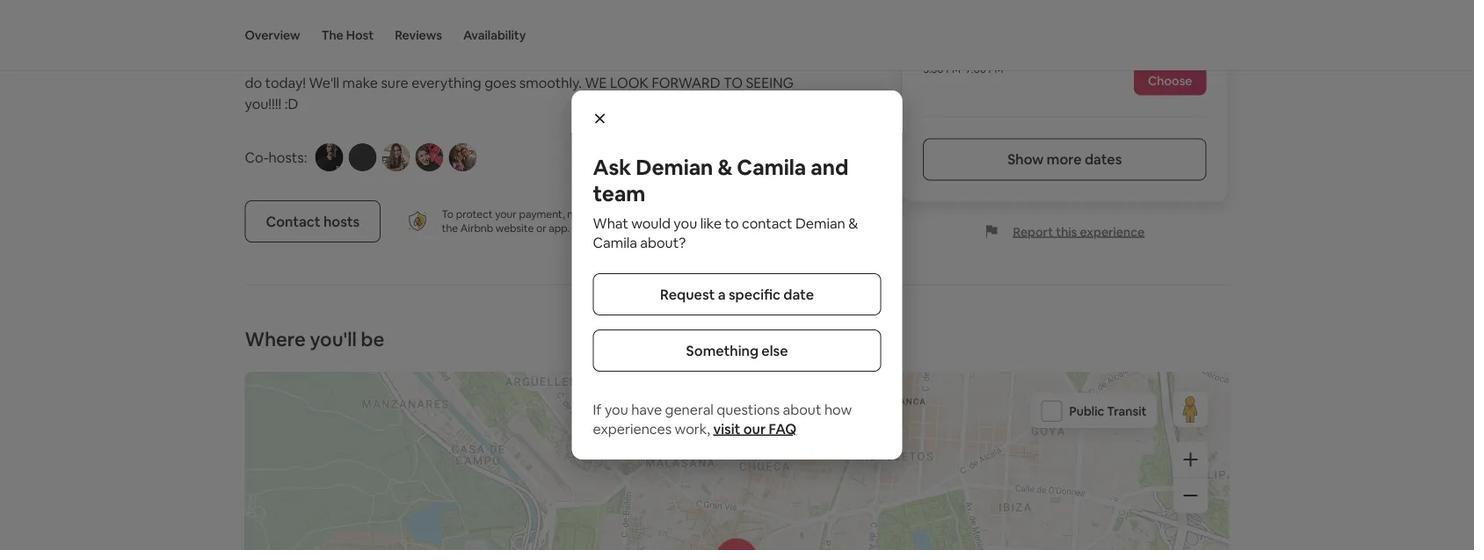 Task type: describe. For each thing, give the bounding box(es) containing it.
of inside the to protect your payment, never transfer money or communicate outside of the airbnb website or app.
[[794, 207, 804, 221]]

website
[[496, 221, 534, 235]]

experience inside hello! we are demian and camila, we are argentinians passionate about flamenco and the beautiful culture of spain. we run this experience so you can feel what we feel when we first saw something as wonderful as flamenco. we hope you enjoy it as much as we do today! we'll make sure everything goes smoothly. we look forward to seeing you!!!! :d
[[513, 31, 585, 49]]

more for show
[[1047, 150, 1082, 168]]

drag pegman onto the map to open street view image
[[1173, 392, 1208, 427]]

we up do
[[245, 52, 264, 70]]

2 are from the left
[[485, 10, 506, 28]]

culture
[[330, 31, 376, 49]]

date
[[784, 285, 814, 303]]

you!!!!
[[245, 94, 281, 112]]

it
[[695, 52, 704, 70]]

3 as from the left
[[707, 52, 721, 70]]

report this experience
[[1013, 224, 1145, 240]]

2 vertical spatial demian
[[796, 214, 845, 232]]

co-hosts:
[[245, 148, 307, 166]]

hello! we are demian and camila, we are argentinians passionate about flamenco and the beautiful culture of spain. we run this experience so you can feel what we feel when we first saw something as wonderful as flamenco. we hope you enjoy it as much as we do today! we'll make sure everything goes smoothly. we look forward to seeing you!!!! :d
[[245, 10, 807, 112]]

co-
[[245, 148, 269, 166]]

overview
[[245, 27, 300, 43]]

passionate
[[594, 10, 664, 28]]

questions
[[717, 400, 780, 418]]

what
[[686, 31, 719, 49]]

we'll
[[309, 73, 339, 91]]

learn
[[572, 221, 600, 235]]

reviews
[[395, 27, 442, 43]]

enjoy
[[657, 52, 692, 70]]

smoothly.
[[519, 73, 582, 91]]

you down can
[[630, 52, 654, 70]]

what
[[593, 214, 628, 232]]

1 are from the left
[[308, 10, 329, 28]]

request a specific date button
[[593, 273, 881, 316]]

the
[[321, 27, 343, 43]]

0 horizontal spatial we
[[284, 10, 305, 28]]

hosts
[[323, 212, 360, 230]]

1 horizontal spatial or
[[673, 207, 684, 221]]

to
[[442, 207, 454, 221]]

you up hope
[[606, 31, 629, 49]]

airbnb
[[460, 221, 493, 235]]

:d
[[284, 94, 298, 112]]

communicate
[[686, 207, 753, 221]]

public transit
[[1069, 403, 1147, 419]]

where
[[245, 327, 306, 352]]

run
[[462, 31, 483, 49]]

team
[[593, 180, 646, 207]]

never
[[567, 207, 595, 221]]

your
[[495, 207, 517, 221]]

hosts:
[[269, 148, 307, 166]]

seeing
[[746, 73, 794, 91]]

pm–7:00
[[946, 62, 986, 76]]

to
[[725, 214, 739, 232]]

2 vertical spatial we
[[569, 52, 591, 70]]

show more dates
[[1008, 150, 1122, 168]]

2 feel from the left
[[744, 31, 768, 49]]

learn more about the host, lina maría. image
[[348, 143, 377, 171]]

argentinians
[[509, 10, 591, 28]]

learn more about the host, camila. image
[[449, 143, 477, 171]]

1 vertical spatial this
[[1056, 224, 1077, 240]]

5:30 pm–7:00 pm
[[923, 62, 1003, 76]]

pm
[[989, 62, 1003, 76]]

app.
[[549, 221, 570, 235]]

2 as from the left
[[483, 52, 497, 70]]

5:30
[[923, 62, 944, 76]]

learn more about the host, maria jimena. image
[[382, 143, 410, 171]]

experiences
[[593, 420, 672, 438]]

sure
[[381, 73, 409, 91]]

public
[[1069, 403, 1104, 419]]

request a specific date
[[660, 285, 814, 303]]

1 vertical spatial experience
[[1080, 224, 1145, 240]]

learn more
[[572, 221, 628, 235]]

of inside hello! we are demian and camila, we are argentinians passionate about flamenco and the beautiful culture of spain. we run this experience so you can feel what we feel when we first saw something as wonderful as flamenco. we hope you enjoy it as much as we do today! we'll make sure everything goes smoothly. we look forward to seeing you!!!! :d
[[379, 31, 392, 49]]

we down "flamenco"
[[722, 31, 741, 49]]

you'll
[[310, 327, 357, 352]]

hello!
[[245, 10, 281, 28]]

learn more about the host, camila. image
[[449, 143, 477, 171]]

visit our faq link
[[713, 420, 797, 438]]

about inside if you have general questions about how experiences work,
[[783, 400, 821, 418]]

1 horizontal spatial we
[[437, 31, 459, 49]]

the host
[[321, 27, 374, 43]]

and for demian
[[385, 10, 410, 28]]

we
[[585, 73, 607, 91]]

we up run
[[463, 10, 482, 28]]

about?
[[640, 233, 686, 251]]

availability button
[[463, 0, 526, 70]]

ask demian & camila and team what would you like to contact demian & camila about?
[[593, 153, 858, 251]]

more for learn
[[602, 221, 628, 235]]

spain.
[[396, 31, 434, 49]]

transfer
[[597, 207, 635, 221]]

ask
[[593, 153, 631, 181]]

zoom out image
[[1184, 489, 1198, 503]]

protect
[[456, 207, 493, 221]]

you inside if you have general questions about how experiences work,
[[605, 400, 628, 418]]

demian inside hello! we are demian and camila, we are argentinians passionate about flamenco and the beautiful culture of spain. we run this experience so you can feel what we feel when we first saw something as wonderful as flamenco. we hope you enjoy it as much as we do today! we'll make sure everything goes smoothly. we look forward to seeing you!!!! :d
[[332, 10, 382, 28]]

much
[[724, 52, 760, 70]]

else
[[762, 342, 788, 360]]

report this experience button
[[985, 224, 1145, 240]]

1 horizontal spatial and
[[775, 10, 799, 28]]



Task type: vqa. For each thing, say whether or not it's contained in the screenshot.
first "feel" from left
yes



Task type: locate. For each thing, give the bounding box(es) containing it.
and for camila
[[811, 153, 849, 181]]

show
[[1008, 150, 1044, 168]]

0 horizontal spatial &
[[718, 153, 733, 181]]

or down payment,
[[536, 221, 547, 235]]

demian
[[332, 10, 382, 28], [636, 153, 713, 181], [796, 214, 845, 232]]

1 feel from the left
[[659, 31, 683, 49]]

forward
[[652, 73, 720, 91]]

camila up outside
[[737, 153, 806, 181]]

&
[[718, 153, 733, 181], [849, 214, 858, 232]]

the inside the to protect your payment, never transfer money or communicate outside of the airbnb website or app.
[[442, 221, 458, 235]]

where you'll be
[[245, 327, 384, 352]]

demian up money
[[636, 153, 713, 181]]

we
[[284, 10, 305, 28], [437, 31, 459, 49], [569, 52, 591, 70]]

0 vertical spatial more
[[1047, 150, 1082, 168]]

learn more link
[[572, 221, 628, 235]]

the down hello!
[[245, 31, 267, 49]]

everything
[[412, 73, 481, 91]]

if you have general questions about how experiences work,
[[593, 400, 852, 438]]

goes
[[485, 73, 516, 91]]

0 horizontal spatial the
[[245, 31, 267, 49]]

something else button
[[593, 330, 881, 372]]

we up wonderful
[[437, 31, 459, 49]]

something
[[324, 52, 393, 70]]

flamenco
[[709, 10, 772, 28]]

as up the goes
[[483, 52, 497, 70]]

0 vertical spatial experience
[[513, 31, 585, 49]]

0 vertical spatial the
[[245, 31, 267, 49]]

do
[[245, 73, 262, 91]]

something
[[686, 342, 759, 360]]

have
[[631, 400, 662, 418]]

0 horizontal spatial of
[[379, 31, 392, 49]]

beautiful
[[270, 31, 327, 49]]

more down transfer
[[602, 221, 628, 235]]

0 vertical spatial we
[[284, 10, 305, 28]]

of right host
[[379, 31, 392, 49]]

contact
[[266, 212, 320, 230]]

0 horizontal spatial demian
[[332, 10, 382, 28]]

if
[[593, 400, 602, 418]]

as up sure
[[396, 52, 411, 70]]

contact hosts
[[266, 212, 360, 230]]

availability
[[463, 27, 526, 43]]

learn more about the host, maria jimena. image
[[382, 143, 410, 171]]

transit
[[1107, 403, 1147, 419]]

to
[[724, 73, 743, 91]]

feel
[[659, 31, 683, 49], [744, 31, 768, 49]]

money
[[638, 207, 671, 221]]

as
[[396, 52, 411, 70], [483, 52, 497, 70], [707, 52, 721, 70], [763, 52, 777, 70]]

to protect your payment, never transfer money or communicate outside of the airbnb website or app.
[[442, 207, 804, 235]]

demian up culture
[[332, 10, 382, 28]]

where we'll meet, map pin image
[[716, 539, 758, 550]]

0 horizontal spatial about
[[667, 10, 705, 28]]

2 horizontal spatial and
[[811, 153, 849, 181]]

& up communicate
[[718, 153, 733, 181]]

as right it
[[707, 52, 721, 70]]

we
[[463, 10, 482, 28], [722, 31, 741, 49], [245, 52, 264, 70], [781, 52, 800, 70]]

outside
[[755, 207, 792, 221]]

the inside hello! we are demian and camila, we are argentinians passionate about flamenco and the beautiful culture of spain. we run this experience so you can feel what we feel when we first saw something as wonderful as flamenco. we hope you enjoy it as much as we do today! we'll make sure everything goes smoothly. we look forward to seeing you!!!! :d
[[245, 31, 267, 49]]

1 vertical spatial camila
[[593, 233, 637, 251]]

feel up enjoy
[[659, 31, 683, 49]]

experience down dates
[[1080, 224, 1145, 240]]

1 vertical spatial of
[[794, 207, 804, 221]]

1 horizontal spatial experience
[[1080, 224, 1145, 240]]

choose
[[1148, 72, 1192, 88]]

this right report on the right
[[1056, 224, 1077, 240]]

0 vertical spatial of
[[379, 31, 392, 49]]

when
[[771, 31, 807, 49]]

look
[[610, 73, 649, 91]]

2 horizontal spatial we
[[569, 52, 591, 70]]

you right the if
[[605, 400, 628, 418]]

0 horizontal spatial feel
[[659, 31, 683, 49]]

overview button
[[245, 0, 300, 70]]

would
[[631, 214, 671, 232]]

1 vertical spatial more
[[602, 221, 628, 235]]

work,
[[675, 420, 710, 438]]

1 vertical spatial the
[[442, 221, 458, 235]]

1 horizontal spatial camila
[[737, 153, 806, 181]]

zoom in image
[[1184, 453, 1198, 467]]

or right money
[[673, 207, 684, 221]]

we down "when"
[[781, 52, 800, 70]]

1 horizontal spatial the
[[442, 221, 458, 235]]

flamenco.
[[500, 52, 566, 70]]

hope
[[594, 52, 627, 70]]

our
[[743, 420, 766, 438]]

0 vertical spatial &
[[718, 153, 733, 181]]

0 horizontal spatial experience
[[513, 31, 585, 49]]

4 as from the left
[[763, 52, 777, 70]]

0 horizontal spatial and
[[385, 10, 410, 28]]

feel up much
[[744, 31, 768, 49]]

1 horizontal spatial are
[[485, 10, 506, 28]]

camila down what
[[593, 233, 637, 251]]

1 vertical spatial we
[[437, 31, 459, 49]]

can
[[632, 31, 656, 49]]

specific
[[729, 285, 781, 303]]

1 horizontal spatial feel
[[744, 31, 768, 49]]

this right run
[[486, 31, 509, 49]]

0 horizontal spatial or
[[536, 221, 547, 235]]

0 horizontal spatial are
[[308, 10, 329, 28]]

you inside ask demian & camila and team what would you like to contact demian & camila about?
[[674, 214, 697, 232]]

1 horizontal spatial about
[[783, 400, 821, 418]]

something else
[[686, 342, 788, 360]]

1 horizontal spatial of
[[794, 207, 804, 221]]

learn more about the host, alvaro. image
[[315, 143, 343, 171]]

we down the so
[[569, 52, 591, 70]]

more
[[1047, 150, 1082, 168], [602, 221, 628, 235]]

& right outside
[[849, 214, 858, 232]]

are up 'beautiful'
[[308, 10, 329, 28]]

0 vertical spatial about
[[667, 10, 705, 28]]

we up 'beautiful'
[[284, 10, 305, 28]]

are left 'argentinians'
[[485, 10, 506, 28]]

are
[[308, 10, 329, 28], [485, 10, 506, 28]]

1 horizontal spatial this
[[1056, 224, 1077, 240]]

general
[[665, 400, 714, 418]]

about up faq
[[783, 400, 821, 418]]

as up seeing
[[763, 52, 777, 70]]

of
[[379, 31, 392, 49], [794, 207, 804, 221]]

be
[[361, 327, 384, 352]]

1 horizontal spatial more
[[1047, 150, 1082, 168]]

0 vertical spatial demian
[[332, 10, 382, 28]]

learn more about the host, alvaro. image
[[315, 143, 343, 171]]

first
[[267, 52, 293, 70]]

learn more about the host, lina maría. image
[[348, 143, 377, 171]]

about inside hello! we are demian and camila, we are argentinians passionate about flamenco and the beautiful culture of spain. we run this experience so you can feel what we feel when we first saw something as wonderful as flamenco. we hope you enjoy it as much as we do today! we'll make sure everything goes smoothly. we look forward to seeing you!!!! :d
[[667, 10, 705, 28]]

0 horizontal spatial more
[[602, 221, 628, 235]]

learn more about the host, mélanie. image
[[415, 143, 443, 171], [415, 143, 443, 171]]

reviews button
[[395, 0, 442, 70]]

1 vertical spatial demian
[[636, 153, 713, 181]]

demian right outside
[[796, 214, 845, 232]]

or
[[673, 207, 684, 221], [536, 221, 547, 235]]

0 horizontal spatial camila
[[593, 233, 637, 251]]

contact hosts button
[[245, 200, 381, 243]]

0 horizontal spatial this
[[486, 31, 509, 49]]

1 as from the left
[[396, 52, 411, 70]]

map region
[[173, 371, 1298, 550]]

1 vertical spatial &
[[849, 214, 858, 232]]

wonderful
[[414, 52, 480, 70]]

the down to
[[442, 221, 458, 235]]

about
[[667, 10, 705, 28], [783, 400, 821, 418]]

camila,
[[413, 10, 460, 28]]

1 horizontal spatial demian
[[636, 153, 713, 181]]

dates
[[1085, 150, 1122, 168]]

report
[[1013, 224, 1053, 240]]

this inside hello! we are demian and camila, we are argentinians passionate about flamenco and the beautiful culture of spain. we run this experience so you can feel what we feel when we first saw something as wonderful as flamenco. we hope you enjoy it as much as we do today! we'll make sure everything goes smoothly. we look forward to seeing you!!!! :d
[[486, 31, 509, 49]]

camila
[[737, 153, 806, 181], [593, 233, 637, 251]]

visit
[[713, 420, 740, 438]]

2 horizontal spatial demian
[[796, 214, 845, 232]]

1 horizontal spatial &
[[849, 214, 858, 232]]

about up what
[[667, 10, 705, 28]]

and inside ask demian & camila and team what would you like to contact demian & camila about?
[[811, 153, 849, 181]]

show more dates link
[[923, 138, 1206, 181]]

more right show on the top right of the page
[[1047, 150, 1082, 168]]

you
[[606, 31, 629, 49], [630, 52, 654, 70], [674, 214, 697, 232], [605, 400, 628, 418]]

contact
[[742, 214, 792, 232]]

payment,
[[519, 207, 565, 221]]

you left the like
[[674, 214, 697, 232]]

0 vertical spatial this
[[486, 31, 509, 49]]

a
[[718, 285, 726, 303]]

saw
[[296, 52, 321, 70]]

0 vertical spatial camila
[[737, 153, 806, 181]]

1 vertical spatial about
[[783, 400, 821, 418]]

of right outside
[[794, 207, 804, 221]]

so
[[588, 31, 603, 49]]

host
[[346, 27, 374, 43]]

experience down 'argentinians'
[[513, 31, 585, 49]]

experience
[[513, 31, 585, 49], [1080, 224, 1145, 240]]

request
[[660, 285, 715, 303]]



